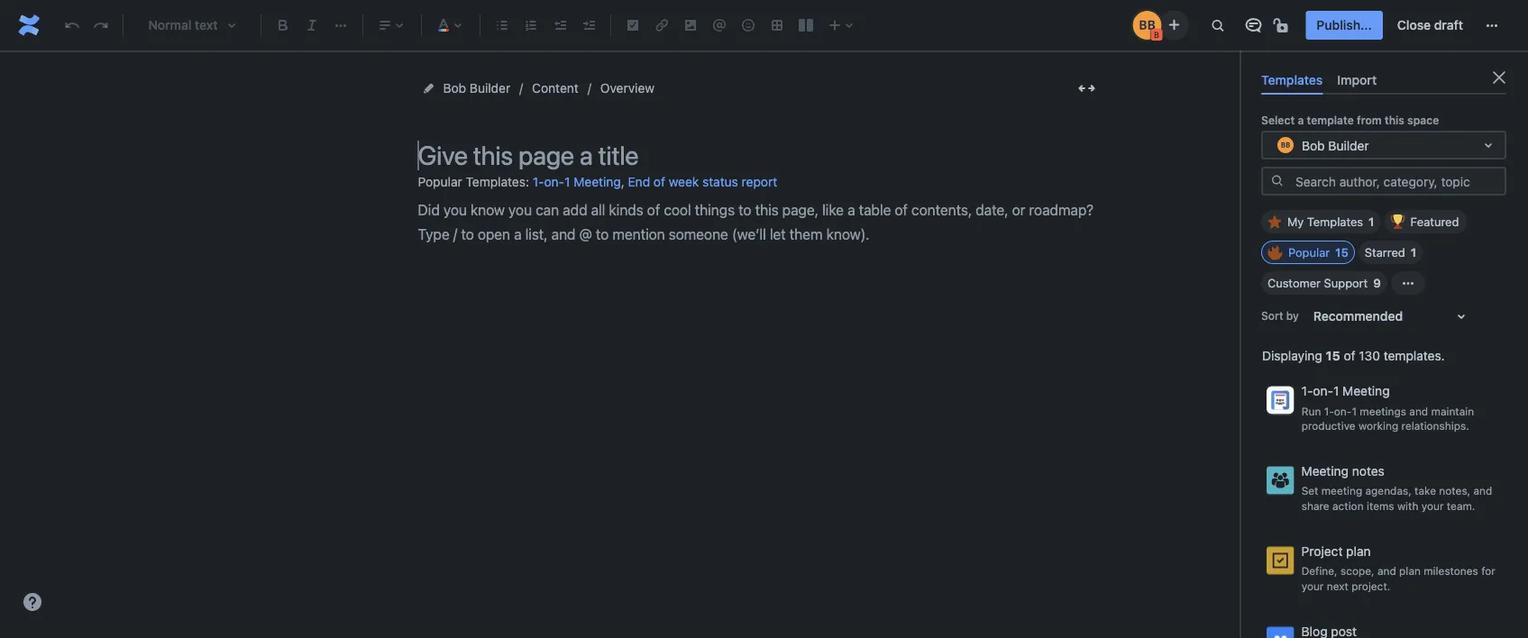 Task type: locate. For each thing, give the bounding box(es) containing it.
notes,
[[1439, 485, 1471, 497]]

popular inside the 'popular templates: 1-on-1 meeting , end of week status report'
[[418, 174, 462, 189]]

1 horizontal spatial of
[[1344, 349, 1356, 364]]

popular for popular
[[1288, 246, 1330, 259]]

on-
[[544, 174, 565, 189], [1313, 384, 1334, 399], [1334, 405, 1352, 417]]

None text field
[[1275, 136, 1278, 154]]

meeting left end
[[574, 174, 621, 189]]

tab list containing templates
[[1254, 65, 1514, 95]]

1 horizontal spatial bob builder
[[1302, 138, 1369, 153]]

for
[[1481, 565, 1496, 578]]

2 vertical spatial meeting
[[1302, 464, 1349, 479]]

2 vertical spatial 1-
[[1324, 405, 1334, 417]]

0 vertical spatial your
[[1422, 500, 1444, 512]]

0 vertical spatial meeting
[[574, 174, 621, 189]]

Main content area, start typing to enter text. text field
[[418, 197, 1103, 247]]

1 vertical spatial 1-
[[1302, 384, 1313, 399]]

a
[[1298, 114, 1304, 126]]

move this page image
[[421, 81, 436, 96]]

9
[[1373, 277, 1381, 290]]

builder down 'select a template from this space'
[[1328, 138, 1369, 153]]

builder
[[470, 81, 510, 96], [1328, 138, 1369, 153]]

15 up support
[[1335, 246, 1349, 259]]

overview
[[600, 81, 655, 96]]

your down take
[[1422, 500, 1444, 512]]

1 up productive
[[1333, 384, 1339, 399]]

popular left templates:
[[418, 174, 462, 189]]

recommended
[[1314, 309, 1403, 324]]

0 vertical spatial templates
[[1261, 72, 1323, 87]]

1 vertical spatial bob builder
[[1302, 138, 1369, 153]]

share
[[1302, 500, 1330, 512]]

action item image
[[622, 14, 644, 36]]

0 horizontal spatial bob
[[443, 81, 466, 96]]

week
[[669, 174, 699, 189]]

1 inside the 'popular templates: 1-on-1 meeting , end of week status report'
[[565, 174, 570, 189]]

and down star meeting notes icon
[[1474, 485, 1492, 497]]

no restrictions image
[[1272, 14, 1293, 36]]

define,
[[1302, 565, 1338, 578]]

1 horizontal spatial builder
[[1328, 138, 1369, 153]]

15
[[1335, 246, 1349, 259], [1326, 349, 1340, 364]]

2 horizontal spatial and
[[1474, 485, 1492, 497]]

1 horizontal spatial and
[[1410, 405, 1428, 417]]

my templates
[[1287, 215, 1363, 229]]

1 vertical spatial bob
[[1302, 138, 1325, 153]]

templates right my
[[1307, 215, 1363, 229]]

1 vertical spatial of
[[1344, 349, 1356, 364]]

close draft button
[[1387, 11, 1474, 40]]

0 horizontal spatial 1-
[[533, 174, 544, 189]]

open image
[[1478, 135, 1499, 156]]

0 horizontal spatial your
[[1302, 580, 1324, 593]]

1-
[[533, 174, 544, 189], [1302, 384, 1313, 399], [1324, 405, 1334, 417]]

1 vertical spatial popular
[[1288, 246, 1330, 259]]

bob down a
[[1302, 138, 1325, 153]]

plan left milestones
[[1399, 565, 1421, 578]]

0 horizontal spatial popular
[[418, 174, 462, 189]]

0 vertical spatial and
[[1410, 405, 1428, 417]]

with
[[1397, 500, 1419, 512]]

your down define,
[[1302, 580, 1324, 593]]

1 horizontal spatial plan
[[1399, 565, 1421, 578]]

0 vertical spatial on-
[[544, 174, 565, 189]]

mention image
[[709, 14, 730, 36]]

agendas,
[[1365, 485, 1412, 497]]

meeting up meetings
[[1343, 384, 1390, 399]]

your
[[1422, 500, 1444, 512], [1302, 580, 1324, 593]]

plan
[[1346, 544, 1371, 559], [1399, 565, 1421, 578]]

project.
[[1352, 580, 1391, 593]]

notes
[[1352, 464, 1385, 479]]

action
[[1333, 500, 1364, 512]]

project plan define, scope, and plan milestones for your next project.
[[1302, 544, 1496, 593]]

bob builder right move this page image
[[443, 81, 510, 96]]

0 horizontal spatial of
[[654, 174, 665, 189]]

this
[[1385, 114, 1405, 126]]

1 horizontal spatial popular
[[1288, 246, 1330, 259]]

0 vertical spatial builder
[[470, 81, 510, 96]]

0 vertical spatial of
[[654, 174, 665, 189]]

add image, video, or file image
[[680, 14, 701, 36]]

tab list
[[1254, 65, 1514, 95]]

1-on-1 meeting run 1-on-1 meetings and maintain productive working relationships.
[[1302, 384, 1474, 432]]

outdent ⇧tab image
[[549, 14, 571, 36]]

0 vertical spatial popular
[[418, 174, 462, 189]]

templates up a
[[1261, 72, 1323, 87]]

more categories image
[[1397, 272, 1419, 294]]

bob right move this page image
[[443, 81, 466, 96]]

end of week status report button
[[628, 168, 777, 197]]

0 horizontal spatial builder
[[470, 81, 510, 96]]

bob
[[443, 81, 466, 96], [1302, 138, 1325, 153]]

help image
[[22, 591, 43, 613]]

of
[[654, 174, 665, 189], [1344, 349, 1356, 364]]

productive
[[1302, 420, 1356, 432]]

maintain
[[1431, 405, 1474, 417]]

draft
[[1434, 18, 1463, 32]]

set
[[1302, 485, 1318, 497]]

templates
[[1261, 72, 1323, 87], [1307, 215, 1363, 229]]

content link
[[532, 78, 579, 99]]

bob builder down the template
[[1302, 138, 1369, 153]]

0 vertical spatial 15
[[1335, 246, 1349, 259]]

1
[[565, 174, 570, 189], [1369, 215, 1374, 229], [1411, 246, 1416, 259], [1333, 384, 1339, 399], [1352, 405, 1357, 417]]

and up relationships. on the right bottom of the page
[[1410, 405, 1428, 417]]

builder right move this page image
[[470, 81, 510, 96]]

1 vertical spatial builder
[[1328, 138, 1369, 153]]

and
[[1410, 405, 1428, 417], [1474, 485, 1492, 497], [1378, 565, 1396, 578]]

templates inside tab list
[[1261, 72, 1323, 87]]

next
[[1327, 580, 1349, 593]]

customer support 9
[[1268, 277, 1381, 290]]

0 vertical spatial bob builder
[[443, 81, 510, 96]]

of left 130
[[1344, 349, 1356, 364]]

featured
[[1411, 215, 1459, 229]]

2 vertical spatial and
[[1378, 565, 1396, 578]]

1- inside the 'popular templates: 1-on-1 meeting , end of week status report'
[[533, 174, 544, 189]]

of right end
[[654, 174, 665, 189]]

featured button
[[1384, 210, 1467, 234]]

bob builder
[[443, 81, 510, 96], [1302, 138, 1369, 153]]

1- up productive
[[1324, 405, 1334, 417]]

0 vertical spatial 1-
[[533, 174, 544, 189]]

meeting
[[574, 174, 621, 189], [1343, 384, 1390, 399], [1302, 464, 1349, 479]]

on- up run
[[1313, 384, 1334, 399]]

2 vertical spatial on-
[[1334, 405, 1352, 417]]

1- right templates:
[[533, 174, 544, 189]]

1 left ,
[[565, 174, 570, 189]]

1 horizontal spatial your
[[1422, 500, 1444, 512]]

my
[[1287, 215, 1304, 229]]

0 horizontal spatial bob builder
[[443, 81, 510, 96]]

table image
[[766, 14, 788, 36]]

end
[[628, 174, 650, 189]]

on- inside the 'popular templates: 1-on-1 meeting , end of week status report'
[[544, 174, 565, 189]]

displaying
[[1262, 349, 1322, 364]]

0 vertical spatial plan
[[1346, 544, 1371, 559]]

meeting notes set meeting agendas, take notes, and share action items with your team.
[[1302, 464, 1492, 512]]

plan up scope,
[[1346, 544, 1371, 559]]

1- up run
[[1302, 384, 1313, 399]]

invite to edit image
[[1163, 14, 1185, 36]]

your inside meeting notes set meeting agendas, take notes, and share action items with your team.
[[1422, 500, 1444, 512]]

customer
[[1268, 277, 1321, 290]]

popular
[[418, 174, 462, 189], [1288, 246, 1330, 259]]

confluence image
[[14, 11, 43, 40], [14, 11, 43, 40]]

numbered list ⌘⇧7 image
[[520, 14, 542, 36]]

bullet list ⌘⇧8 image
[[491, 14, 513, 36]]

run
[[1302, 405, 1321, 417]]

meeting up set
[[1302, 464, 1349, 479]]

report
[[742, 174, 777, 189]]

1 vertical spatial plan
[[1399, 565, 1421, 578]]

on- right templates:
[[544, 174, 565, 189]]

and inside project plan define, scope, and plan milestones for your next project.
[[1378, 565, 1396, 578]]

popular down my
[[1288, 246, 1330, 259]]

2 horizontal spatial 1-
[[1324, 405, 1334, 417]]

link image
[[651, 14, 673, 36]]

1 horizontal spatial 1-
[[1302, 384, 1313, 399]]

and up project.
[[1378, 565, 1396, 578]]

1 vertical spatial meeting
[[1343, 384, 1390, 399]]

meeting inside meeting notes set meeting agendas, take notes, and share action items with your team.
[[1302, 464, 1349, 479]]

more formatting image
[[330, 14, 352, 36]]

15 left 130
[[1326, 349, 1340, 364]]

milestones
[[1424, 565, 1478, 578]]

on- up productive
[[1334, 405, 1352, 417]]

0 horizontal spatial and
[[1378, 565, 1396, 578]]

1 vertical spatial your
[[1302, 580, 1324, 593]]

1 vertical spatial and
[[1474, 485, 1492, 497]]

recommended button
[[1303, 302, 1483, 331]]



Task type: vqa. For each thing, say whether or not it's contained in the screenshot.
spaces
no



Task type: describe. For each thing, give the bounding box(es) containing it.
popular for popular templates: 1-on-1 meeting , end of week status report
[[418, 174, 462, 189]]

publish... button
[[1306, 11, 1383, 40]]

relationships.
[[1402, 420, 1469, 432]]

meeting
[[1321, 485, 1362, 497]]

overview link
[[600, 78, 655, 99]]

team.
[[1447, 500, 1475, 512]]

template
[[1307, 114, 1354, 126]]

bob builder link
[[443, 78, 510, 99]]

scope,
[[1341, 565, 1375, 578]]

meetings
[[1360, 405, 1407, 417]]

more image
[[1481, 14, 1503, 36]]

1 horizontal spatial bob
[[1302, 138, 1325, 153]]

working
[[1359, 420, 1399, 432]]

meeting inside 1-on-1 meeting run 1-on-1 meetings and maintain productive working relationships.
[[1343, 384, 1390, 399]]

starred
[[1365, 246, 1405, 259]]

displaying 15 of 130 templates.
[[1262, 349, 1445, 364]]

1-on-1 meeting button
[[533, 168, 621, 197]]

1 right starred
[[1411, 246, 1416, 259]]

select a template from this space
[[1261, 114, 1439, 126]]

popular templates: 1-on-1 meeting , end of week status report
[[418, 174, 777, 189]]

bold ⌘b image
[[272, 14, 294, 36]]

Give this page a title text field
[[418, 141, 1103, 170]]

meeting inside the 'popular templates: 1-on-1 meeting , end of week status report'
[[574, 174, 621, 189]]

undo ⌘z image
[[61, 14, 83, 36]]

content
[[532, 81, 579, 96]]

star meeting notes image
[[1487, 459, 1508, 481]]

from
[[1357, 114, 1382, 126]]

bob builder image
[[1133, 11, 1162, 40]]

select
[[1261, 114, 1295, 126]]

publish...
[[1317, 18, 1372, 32]]

sort
[[1261, 310, 1283, 322]]

1 up starred
[[1369, 215, 1374, 229]]

items
[[1367, 500, 1394, 512]]

project
[[1302, 544, 1343, 559]]

by
[[1286, 310, 1299, 322]]

space
[[1407, 114, 1439, 126]]

and inside meeting notes set meeting agendas, take notes, and share action items with your team.
[[1474, 485, 1492, 497]]

1 vertical spatial 15
[[1326, 349, 1340, 364]]

status
[[702, 174, 738, 189]]

italic ⌘i image
[[301, 14, 323, 36]]

find and replace image
[[1207, 14, 1228, 36]]

import
[[1337, 72, 1377, 87]]

templates.
[[1384, 349, 1445, 364]]

of inside the 'popular templates: 1-on-1 meeting , end of week status report'
[[654, 174, 665, 189]]

support
[[1324, 277, 1368, 290]]

0 vertical spatial bob
[[443, 81, 466, 96]]

search icon image
[[1270, 174, 1285, 188]]

redo ⌘⇧z image
[[90, 14, 112, 36]]

close draft
[[1397, 18, 1463, 32]]

your inside project plan define, scope, and plan milestones for your next project.
[[1302, 580, 1324, 593]]

sort by
[[1261, 310, 1299, 322]]

indent tab image
[[578, 14, 600, 36]]

emoji image
[[738, 14, 759, 36]]

,
[[621, 174, 625, 189]]

close
[[1397, 18, 1431, 32]]

templates:
[[466, 174, 529, 189]]

close templates and import image
[[1489, 67, 1510, 88]]

layouts image
[[795, 14, 817, 36]]

starred 1
[[1365, 246, 1416, 259]]

1 left meetings
[[1352, 405, 1357, 417]]

make page full-width image
[[1076, 78, 1098, 99]]

130
[[1359, 349, 1380, 364]]

Search author, category, topic field
[[1290, 169, 1505, 194]]

1 vertical spatial templates
[[1307, 215, 1363, 229]]

0 horizontal spatial plan
[[1346, 544, 1371, 559]]

1 vertical spatial on-
[[1313, 384, 1334, 399]]

comment icon image
[[1243, 14, 1264, 36]]

and inside 1-on-1 meeting run 1-on-1 meetings and maintain productive working relationships.
[[1410, 405, 1428, 417]]

take
[[1415, 485, 1436, 497]]



